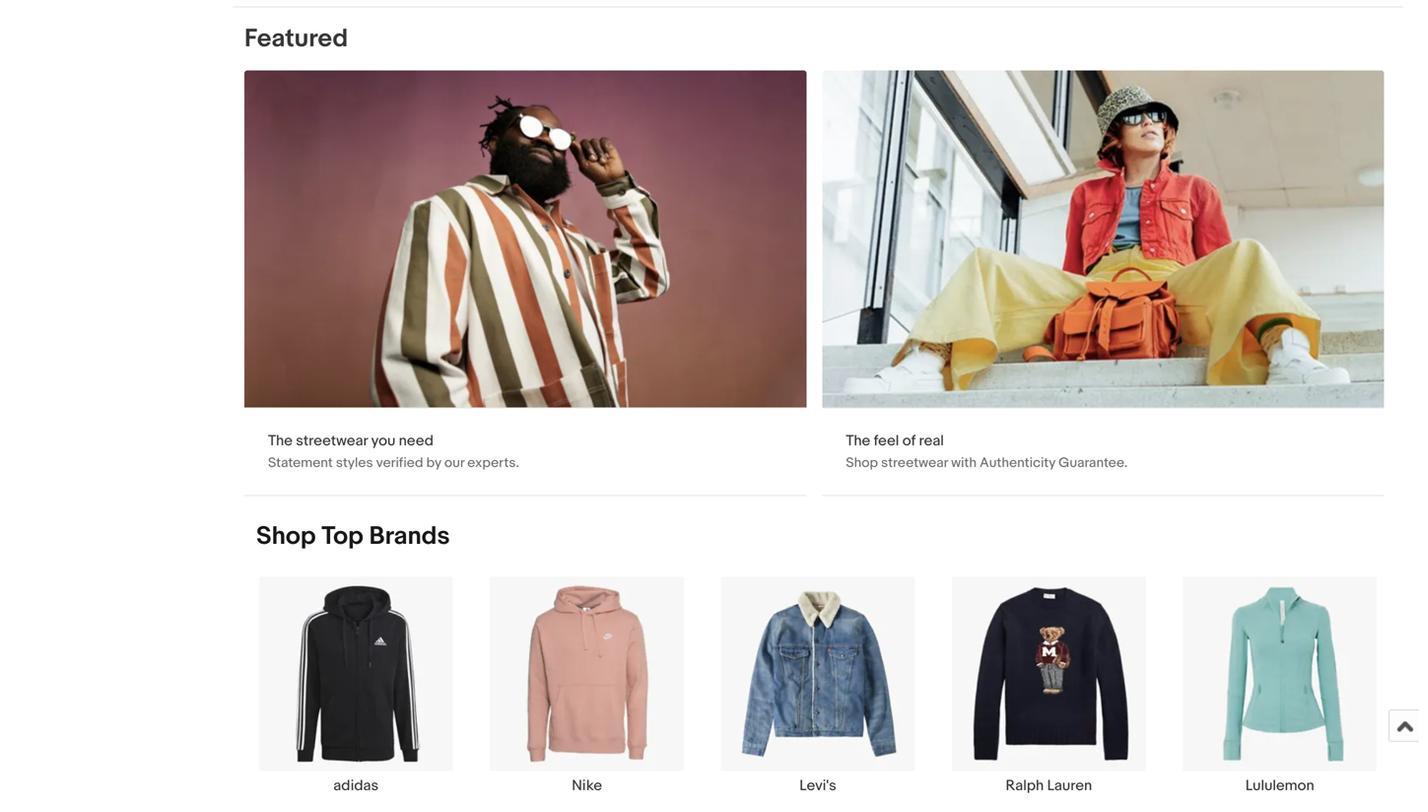 Task type: locate. For each thing, give the bounding box(es) containing it.
the inside the feel of real shop streetwear with authenticity guarantee.
[[846, 432, 871, 450]]

list containing adidas
[[233, 576, 1404, 801]]

shop left top
[[256, 522, 316, 552]]

experts.
[[467, 455, 519, 472]]

None text field
[[822, 70, 1385, 495]]

the
[[268, 432, 293, 450], [846, 432, 871, 450]]

with
[[951, 455, 977, 472]]

None text field
[[244, 70, 807, 495]]

shop down feel
[[846, 455, 878, 472]]

by
[[426, 455, 441, 472]]

0 vertical spatial shop
[[846, 455, 878, 472]]

ralph lauren link
[[934, 576, 1165, 795]]

lauren
[[1047, 777, 1092, 795]]

nike link
[[472, 576, 703, 795]]

levi's link
[[703, 576, 934, 795]]

1 the from the left
[[268, 432, 293, 450]]

0 horizontal spatial shop
[[256, 522, 316, 552]]

the feel of real shop streetwear with authenticity guarantee.
[[846, 432, 1128, 472]]

1 horizontal spatial streetwear
[[881, 455, 948, 472]]

featured
[[244, 24, 348, 54]]

streetwear
[[296, 432, 368, 450], [881, 455, 948, 472]]

0 horizontal spatial streetwear
[[296, 432, 368, 450]]

the inside the streetwear you need statement styles verified by our experts.
[[268, 432, 293, 450]]

the left feel
[[846, 432, 871, 450]]

styles
[[336, 455, 373, 472]]

1 vertical spatial shop
[[256, 522, 316, 552]]

streetwear down "of"
[[881, 455, 948, 472]]

ralph lauren
[[1006, 777, 1092, 795]]

1 vertical spatial streetwear
[[881, 455, 948, 472]]

1 horizontal spatial shop
[[846, 455, 878, 472]]

shop
[[846, 455, 878, 472], [256, 522, 316, 552]]

2 the from the left
[[846, 432, 871, 450]]

list
[[233, 576, 1404, 801]]

real
[[919, 432, 944, 450]]

0 vertical spatial streetwear
[[296, 432, 368, 450]]

1 horizontal spatial the
[[846, 432, 871, 450]]

lululemon link
[[1165, 576, 1396, 795]]

0 horizontal spatial the
[[268, 432, 293, 450]]

streetwear up styles
[[296, 432, 368, 450]]

the for the streetwear you need
[[268, 432, 293, 450]]

the streetwear you need statement styles verified by our experts.
[[268, 432, 519, 472]]

shop top brands
[[256, 522, 450, 552]]

the up statement
[[268, 432, 293, 450]]



Task type: describe. For each thing, give the bounding box(es) containing it.
guarantee.
[[1059, 455, 1128, 472]]

adidas
[[333, 777, 379, 795]]

feel
[[874, 432, 899, 450]]

brands
[[369, 522, 450, 552]]

none text field containing the feel of real
[[822, 70, 1385, 495]]

levi's
[[800, 777, 836, 795]]

verified
[[376, 455, 423, 472]]

need
[[399, 432, 434, 450]]

streetwear inside the streetwear you need statement styles verified by our experts.
[[296, 432, 368, 450]]

lululemon
[[1246, 777, 1315, 795]]

shop inside the feel of real shop streetwear with authenticity guarantee.
[[846, 455, 878, 472]]

our
[[444, 455, 464, 472]]

adidas link
[[240, 576, 472, 795]]

streetwear inside the feel of real shop streetwear with authenticity guarantee.
[[881, 455, 948, 472]]

you
[[371, 432, 396, 450]]

top
[[322, 522, 364, 552]]

of
[[903, 432, 916, 450]]

nike
[[572, 777, 602, 795]]

authenticity
[[980, 455, 1056, 472]]

none text field containing the streetwear you need
[[244, 70, 807, 495]]

statement
[[268, 455, 333, 472]]

the for the feel of real
[[846, 432, 871, 450]]

ralph
[[1006, 777, 1044, 795]]



Task type: vqa. For each thing, say whether or not it's contained in the screenshot.
the right the streetwear
yes



